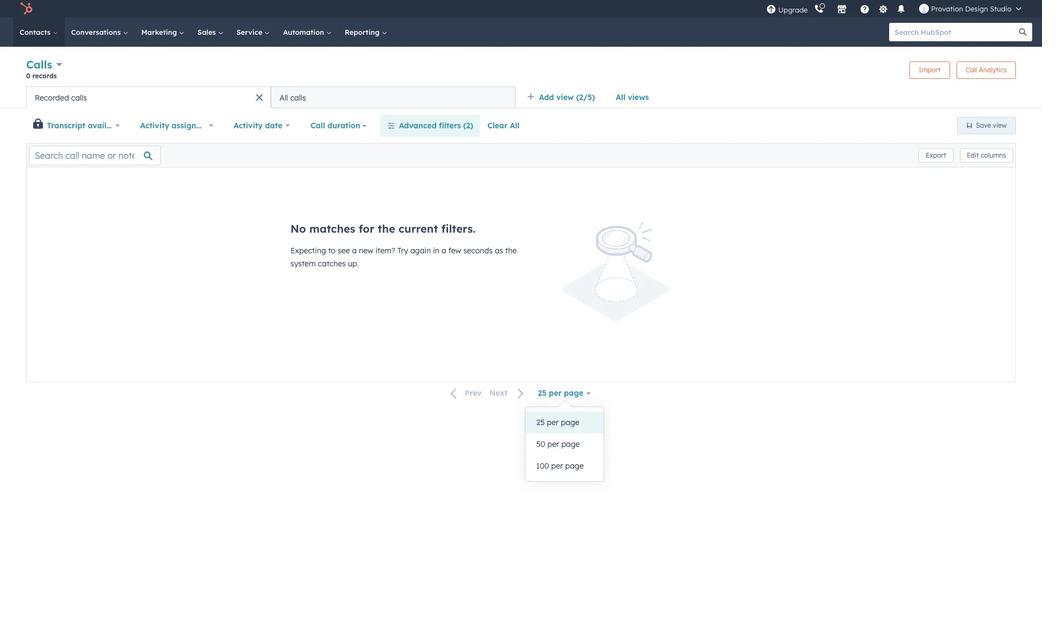 Task type: locate. For each thing, give the bounding box(es) containing it.
call inside button
[[311, 121, 325, 131]]

the
[[378, 222, 395, 236], [506, 246, 517, 256]]

page up 50 per page button
[[561, 418, 580, 428]]

item?
[[376, 246, 396, 256]]

all inside 'button'
[[280, 93, 288, 103]]

0 vertical spatial call
[[966, 66, 978, 74]]

clear
[[488, 121, 508, 131]]

page
[[564, 389, 584, 399], [561, 418, 580, 428], [562, 440, 580, 450], [566, 461, 584, 471]]

edit columns button
[[960, 148, 1014, 162]]

1 horizontal spatial call
[[966, 66, 978, 74]]

marketplaces image
[[838, 5, 847, 15]]

menu
[[766, 0, 1030, 17]]

hubspot link
[[13, 2, 41, 15]]

25 inside dropdown button
[[538, 389, 547, 399]]

call left analytics
[[966, 66, 978, 74]]

activity down recorded calls button on the top left
[[140, 121, 169, 131]]

all for all calls
[[280, 93, 288, 103]]

to right assigned at the top
[[208, 121, 216, 131]]

1 vertical spatial 25
[[537, 418, 545, 428]]

25 inside button
[[537, 418, 545, 428]]

view right add
[[557, 93, 574, 102]]

per for "100 per page" button
[[552, 461, 563, 471]]

1 calls from the left
[[71, 93, 87, 103]]

25 per page up 50 per page
[[537, 418, 580, 428]]

contacts
[[20, 28, 53, 36]]

25 per page
[[538, 389, 584, 399], [537, 418, 580, 428]]

0 horizontal spatial view
[[557, 93, 574, 102]]

automation link
[[277, 17, 338, 47]]

export button
[[919, 148, 954, 162]]

1 horizontal spatial a
[[442, 246, 447, 256]]

all right clear
[[510, 121, 520, 131]]

view inside "add view (2/5)" 'popup button'
[[557, 93, 574, 102]]

views
[[628, 93, 649, 102]]

0 horizontal spatial all
[[280, 93, 288, 103]]

search image
[[1020, 28, 1027, 36]]

page down 50 per page button
[[566, 461, 584, 471]]

1 activity from the left
[[140, 121, 169, 131]]

transcript available
[[47, 121, 123, 131]]

page up "100 per page" button
[[562, 440, 580, 450]]

call
[[966, 66, 978, 74], [311, 121, 325, 131]]

25
[[538, 389, 547, 399], [537, 418, 545, 428]]

pagination navigation
[[444, 386, 531, 401]]

0 vertical spatial view
[[557, 93, 574, 102]]

new
[[359, 246, 374, 256]]

all up date
[[280, 93, 288, 103]]

50
[[537, 440, 546, 450]]

calling icon image
[[815, 4, 825, 14]]

service
[[237, 28, 265, 36]]

0 horizontal spatial to
[[208, 121, 216, 131]]

analytics
[[979, 66, 1007, 74]]

expecting to see a new item? try again in a few seconds as the system catches up.
[[291, 246, 517, 269]]

1 horizontal spatial to
[[328, 246, 336, 256]]

the right as
[[506, 246, 517, 256]]

notifications image
[[897, 5, 907, 15]]

view inside save view button
[[993, 121, 1007, 130]]

contacts link
[[13, 17, 65, 47]]

as
[[495, 246, 503, 256]]

100 per page button
[[526, 456, 604, 477]]

all
[[616, 93, 626, 102], [280, 93, 288, 103], [510, 121, 520, 131]]

view for save
[[993, 121, 1007, 130]]

page inside dropdown button
[[564, 389, 584, 399]]

0 vertical spatial 25
[[538, 389, 547, 399]]

page up 25 per page button
[[564, 389, 584, 399]]

all views
[[616, 93, 649, 102]]

call duration button
[[304, 115, 374, 137]]

1 horizontal spatial all
[[510, 121, 520, 131]]

transcript available button
[[44, 115, 127, 137]]

2 calls from the left
[[290, 93, 306, 103]]

the right for
[[378, 222, 395, 236]]

filters.
[[442, 222, 476, 236]]

0
[[26, 72, 30, 80]]

0 horizontal spatial call
[[311, 121, 325, 131]]

menu containing provation design studio
[[766, 0, 1030, 17]]

activity
[[140, 121, 169, 131], [234, 121, 263, 131]]

to left the see
[[328, 246, 336, 256]]

sales
[[198, 28, 218, 36]]

1 horizontal spatial activity
[[234, 121, 263, 131]]

25 up 50
[[537, 418, 545, 428]]

per up 50 per page
[[547, 418, 559, 428]]

calls inside all calls 'button'
[[290, 93, 306, 103]]

activity date
[[234, 121, 283, 131]]

calls up the activity date popup button
[[290, 93, 306, 103]]

0 records
[[26, 72, 57, 80]]

call for call duration
[[311, 121, 325, 131]]

view
[[557, 93, 574, 102], [993, 121, 1007, 130]]

a right the in
[[442, 246, 447, 256]]

calls inside recorded calls button
[[71, 93, 87, 103]]

page for 25 per page button
[[561, 418, 580, 428]]

marketing link
[[135, 17, 191, 47]]

a right the see
[[352, 246, 357, 256]]

provation design studio
[[932, 4, 1012, 13]]

2 a from the left
[[442, 246, 447, 256]]

calls
[[26, 58, 52, 71]]

1 vertical spatial 25 per page
[[537, 418, 580, 428]]

james peterson image
[[920, 4, 930, 14]]

a
[[352, 246, 357, 256], [442, 246, 447, 256]]

calls
[[71, 93, 87, 103], [290, 93, 306, 103]]

settings image
[[879, 5, 888, 14]]

(2)
[[464, 121, 474, 131]]

reporting link
[[338, 17, 394, 47]]

per up 25 per page button
[[549, 389, 562, 399]]

recorded calls button
[[26, 87, 271, 108]]

per right 100
[[552, 461, 563, 471]]

25 right next button
[[538, 389, 547, 399]]

per right 50
[[548, 440, 560, 450]]

activity for activity assigned to
[[140, 121, 169, 131]]

0 horizontal spatial activity
[[140, 121, 169, 131]]

1 vertical spatial call
[[311, 121, 325, 131]]

per
[[549, 389, 562, 399], [547, 418, 559, 428], [548, 440, 560, 450], [552, 461, 563, 471]]

all left views
[[616, 93, 626, 102]]

2 horizontal spatial all
[[616, 93, 626, 102]]

view right save
[[993, 121, 1007, 130]]

page for 50 per page button
[[562, 440, 580, 450]]

25 per page up 25 per page button
[[538, 389, 584, 399]]

1 horizontal spatial calls
[[290, 93, 306, 103]]

1 vertical spatial to
[[328, 246, 336, 256]]

notifications button
[[893, 0, 911, 17]]

sales link
[[191, 17, 230, 47]]

conversations link
[[65, 17, 135, 47]]

1 vertical spatial view
[[993, 121, 1007, 130]]

1 horizontal spatial the
[[506, 246, 517, 256]]

call for call analytics
[[966, 66, 978, 74]]

activity left date
[[234, 121, 263, 131]]

1 vertical spatial the
[[506, 246, 517, 256]]

system
[[291, 259, 316, 269]]

advanced filters (2) button
[[381, 115, 481, 137]]

all views link
[[609, 87, 656, 108]]

all calls
[[280, 93, 306, 103]]

per inside dropdown button
[[549, 389, 562, 399]]

call inside 'banner'
[[966, 66, 978, 74]]

2 activity from the left
[[234, 121, 263, 131]]

0 horizontal spatial the
[[378, 222, 395, 236]]

0 horizontal spatial a
[[352, 246, 357, 256]]

per for 50 per page button
[[548, 440, 560, 450]]

call left duration on the left
[[311, 121, 325, 131]]

save view button
[[958, 117, 1017, 134]]

all for all views
[[616, 93, 626, 102]]

calls right "recorded"
[[71, 93, 87, 103]]

0 vertical spatial to
[[208, 121, 216, 131]]

help button
[[856, 0, 875, 17]]

1 horizontal spatial view
[[993, 121, 1007, 130]]

to inside popup button
[[208, 121, 216, 131]]

0 horizontal spatial calls
[[71, 93, 87, 103]]

recorded
[[35, 93, 69, 103]]

0 vertical spatial 25 per page
[[538, 389, 584, 399]]

design
[[966, 4, 989, 13]]

prev button
[[444, 387, 486, 401]]

calls banner
[[26, 57, 1017, 87]]



Task type: vqa. For each thing, say whether or not it's contained in the screenshot.
call analytics link
yes



Task type: describe. For each thing, give the bounding box(es) containing it.
(2/5)
[[577, 93, 595, 102]]

100 per page
[[537, 461, 584, 471]]

import
[[919, 66, 941, 74]]

advanced
[[399, 121, 437, 131]]

up.
[[348, 259, 359, 269]]

marketing
[[141, 28, 179, 36]]

25 per page button
[[531, 383, 598, 405]]

reporting
[[345, 28, 382, 36]]

marketplaces button
[[831, 0, 854, 17]]

25 per page button
[[526, 412, 604, 434]]

call analytics link
[[957, 61, 1017, 79]]

conversations
[[71, 28, 123, 36]]

Search call name or notes search field
[[29, 146, 161, 165]]

upgrade image
[[767, 5, 777, 14]]

no
[[291, 222, 306, 236]]

recorded calls
[[35, 93, 87, 103]]

few
[[449, 246, 461, 256]]

calls for all calls
[[290, 93, 306, 103]]

next button
[[486, 387, 531, 401]]

activity assigned to button
[[133, 115, 220, 137]]

transcript
[[47, 121, 86, 131]]

assigned
[[172, 121, 206, 131]]

service link
[[230, 17, 277, 47]]

add view (2/5)
[[539, 93, 595, 102]]

automation
[[283, 28, 326, 36]]

matches
[[310, 222, 356, 236]]

all inside button
[[510, 121, 520, 131]]

0 vertical spatial the
[[378, 222, 395, 236]]

edit columns
[[967, 151, 1007, 159]]

50 per page button
[[526, 434, 604, 456]]

call analytics
[[966, 66, 1007, 74]]

1 a from the left
[[352, 246, 357, 256]]

provation design studio button
[[913, 0, 1029, 17]]

no matches for the current filters.
[[291, 222, 476, 236]]

save view
[[977, 121, 1007, 130]]

add
[[539, 93, 554, 102]]

edit
[[967, 151, 979, 159]]

calls button
[[26, 57, 62, 72]]

for
[[359, 222, 375, 236]]

studio
[[991, 4, 1012, 13]]

import button
[[910, 61, 950, 79]]

try
[[398, 246, 408, 256]]

100
[[537, 461, 549, 471]]

in
[[433, 246, 440, 256]]

prev
[[465, 389, 482, 399]]

call duration
[[311, 121, 360, 131]]

columns
[[981, 151, 1007, 159]]

export
[[926, 151, 947, 159]]

activity for activity date
[[234, 121, 263, 131]]

clear all button
[[481, 115, 527, 137]]

add view (2/5) button
[[520, 87, 609, 108]]

view for add
[[557, 93, 574, 102]]

clear all
[[488, 121, 520, 131]]

search button
[[1014, 23, 1033, 41]]

catches
[[318, 259, 346, 269]]

Search HubSpot search field
[[890, 23, 1023, 41]]

per for 25 per page button
[[547, 418, 559, 428]]

calling icon button
[[810, 2, 829, 16]]

calls for recorded calls
[[71, 93, 87, 103]]

25 per page inside button
[[537, 418, 580, 428]]

to inside expecting to see a new item? try again in a few seconds as the system catches up.
[[328, 246, 336, 256]]

50 per page
[[537, 440, 580, 450]]

all calls button
[[271, 87, 516, 108]]

date
[[265, 121, 283, 131]]

the inside expecting to see a new item? try again in a few seconds as the system catches up.
[[506, 246, 517, 256]]

expecting
[[291, 246, 326, 256]]

activity date button
[[227, 115, 297, 137]]

filters
[[439, 121, 461, 131]]

provation
[[932, 4, 964, 13]]

hubspot image
[[20, 2, 33, 15]]

save
[[977, 121, 992, 130]]

25 per page inside dropdown button
[[538, 389, 584, 399]]

settings link
[[877, 3, 890, 14]]

again
[[411, 246, 431, 256]]

records
[[32, 72, 57, 80]]

activity assigned to
[[140, 121, 216, 131]]

help image
[[860, 5, 870, 15]]

see
[[338, 246, 350, 256]]

duration
[[328, 121, 360, 131]]

advanced filters (2)
[[399, 121, 474, 131]]

page for "100 per page" button
[[566, 461, 584, 471]]



